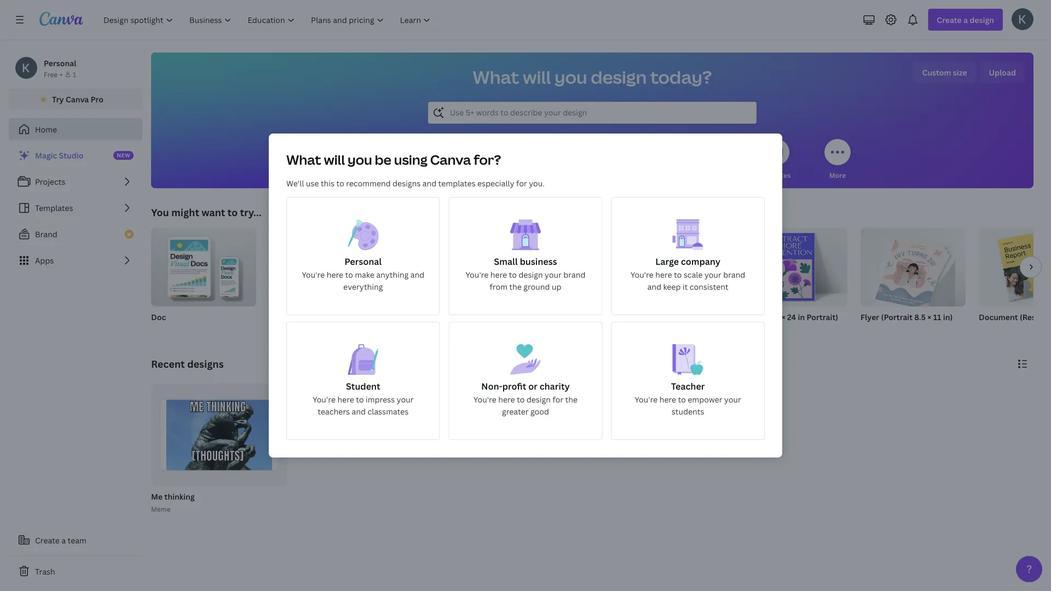 Task type: locate. For each thing, give the bounding box(es) containing it.
here up from
[[491, 270, 507, 280]]

poster (18 × 24 in portrait) group
[[743, 228, 848, 336]]

for
[[335, 171, 346, 180]]

team
[[68, 535, 86, 546]]

in
[[798, 312, 805, 322]]

presentations
[[509, 171, 553, 180]]

1 vertical spatial you
[[348, 151, 372, 169]]

8 group from the left
[[979, 228, 1051, 307]]

1 vertical spatial for
[[553, 395, 564, 405]]

× left 11
[[928, 312, 932, 322]]

1 horizontal spatial designs
[[393, 178, 421, 189]]

doc
[[151, 312, 166, 322]]

the inside small business you're here to design your brand from the ground up
[[510, 282, 522, 292]]

anything
[[376, 270, 409, 280]]

and inside "personal you're here to make anything and everything"
[[411, 270, 425, 280]]

to down small
[[509, 270, 517, 280]]

1 vertical spatial design
[[519, 270, 543, 280]]

for inside non-profit or charity you're here to design for the greater good
[[553, 395, 564, 405]]

1 group from the left
[[151, 228, 256, 307]]

1 horizontal spatial personal
[[345, 256, 382, 268]]

docs button
[[395, 131, 422, 188]]

here down large at the top right of page
[[656, 270, 672, 280]]

0 horizontal spatial what
[[286, 151, 321, 169]]

2 vertical spatial design
[[527, 395, 551, 405]]

1 vertical spatial what
[[286, 151, 321, 169]]

document (respons
[[979, 312, 1051, 322]]

7 group from the left
[[861, 228, 966, 310]]

whiteboard group
[[269, 228, 375, 336]]

studio
[[59, 150, 83, 161]]

your up up
[[545, 270, 562, 280]]

list
[[9, 145, 142, 272]]

up
[[552, 282, 562, 292]]

document (responsive) group
[[979, 228, 1051, 336]]

here inside teacher you're here to empower your students
[[660, 395, 676, 405]]

what will you design today?
[[473, 65, 712, 89]]

designs
[[393, 178, 421, 189], [187, 357, 224, 371]]

charity
[[540, 381, 570, 392]]

the down charity
[[566, 395, 578, 405]]

the for charity
[[566, 395, 578, 405]]

home
[[35, 124, 57, 134]]

it
[[683, 282, 688, 292]]

instagram post (square)
[[624, 312, 714, 322]]

personal for personal you're here to make anything and everything
[[345, 256, 382, 268]]

1 vertical spatial the
[[566, 395, 578, 405]]

student you're here to impress your teachers and classmates
[[313, 381, 414, 417]]

personal up •
[[44, 58, 76, 68]]

0 horizontal spatial designs
[[187, 357, 224, 371]]

× left 24
[[782, 312, 786, 322]]

here up students
[[660, 395, 676, 405]]

presentation (16:9)
[[388, 312, 459, 322]]

0 vertical spatial canva
[[66, 94, 89, 104]]

try
[[52, 94, 64, 104]]

your right 'empower'
[[725, 395, 741, 405]]

whiteboards
[[449, 171, 490, 180]]

here inside small business you're here to design your brand from the ground up
[[491, 270, 507, 280]]

personal for personal
[[44, 58, 76, 68]]

you're inside teacher you're here to empower your students
[[635, 395, 658, 405]]

to inside student you're here to impress your teachers and classmates
[[356, 395, 364, 405]]

and left keep
[[648, 282, 662, 292]]

for left you.
[[516, 178, 527, 189]]

4 group from the left
[[506, 228, 611, 307]]

here
[[327, 270, 343, 280], [491, 270, 507, 280], [656, 270, 672, 280], [338, 395, 354, 405], [499, 395, 515, 405], [660, 395, 676, 405]]

designs down using at the top left of page
[[393, 178, 421, 189]]

0 vertical spatial for
[[516, 178, 527, 189]]

whiteboards button
[[449, 131, 490, 188]]

canva right try
[[66, 94, 89, 104]]

brand link
[[9, 223, 142, 245]]

portrait)
[[807, 312, 839, 322]]

group
[[151, 228, 256, 307], [269, 228, 375, 307], [388, 228, 493, 307], [506, 228, 611, 307], [624, 228, 729, 307], [743, 228, 848, 307], [861, 228, 966, 310], [979, 228, 1051, 307]]

1 horizontal spatial will
[[523, 65, 551, 89]]

recent
[[151, 357, 185, 371]]

and right anything
[[411, 270, 425, 280]]

1 horizontal spatial brand
[[724, 270, 746, 280]]

here inside non-profit or charity you're here to design for the greater good
[[499, 395, 515, 405]]

2 brand from the left
[[724, 270, 746, 280]]

0 horizontal spatial brand
[[564, 270, 586, 280]]

use
[[306, 178, 319, 189]]

create a team
[[35, 535, 86, 546]]

the right from
[[510, 282, 522, 292]]

you.
[[529, 178, 545, 189]]

to inside small business you're here to design your brand from the ground up
[[509, 270, 517, 280]]

to inside teacher you're here to empower your students
[[678, 395, 686, 405]]

to up greater
[[517, 395, 525, 405]]

0 horizontal spatial the
[[510, 282, 522, 292]]

2 group from the left
[[269, 228, 375, 307]]

1 horizontal spatial what
[[473, 65, 519, 89]]

and inside large company you're here to scale your brand and keep it consistent
[[648, 282, 662, 292]]

apps
[[35, 255, 54, 266]]

you might want to try...
[[151, 206, 262, 219]]

group for flyer (portrait 8.5 × 11 in)
[[861, 228, 966, 310]]

here inside student you're here to impress your teachers and classmates
[[338, 395, 354, 405]]

personal you're here to make anything and everything
[[302, 256, 425, 292]]

canva up whiteboards
[[430, 151, 471, 169]]

good
[[531, 407, 549, 417]]

3 group from the left
[[388, 228, 493, 307]]

0 horizontal spatial personal
[[44, 58, 76, 68]]

projects
[[35, 177, 65, 187]]

be
[[375, 151, 392, 169]]

we'll use this to recommend designs and templates especially for you.
[[286, 178, 545, 189]]

×
[[782, 312, 786, 322], [928, 312, 932, 322]]

instagram post (square) group
[[624, 228, 729, 336]]

your up consistent
[[705, 270, 722, 280]]

for down charity
[[553, 395, 564, 405]]

what will you be using canva for?
[[286, 151, 501, 169]]

2 vertical spatial you
[[347, 171, 359, 180]]

me thinking button
[[151, 490, 195, 504]]

1 brand from the left
[[564, 270, 586, 280]]

0 vertical spatial the
[[510, 282, 522, 292]]

your inside small business you're here to design your brand from the ground up
[[545, 270, 562, 280]]

you for design
[[555, 65, 587, 89]]

1 vertical spatial will
[[324, 151, 345, 169]]

your inside large company you're here to scale your brand and keep it consistent
[[705, 270, 722, 280]]

websites button
[[762, 131, 791, 188]]

make
[[355, 270, 375, 280]]

None search field
[[428, 102, 757, 124]]

the
[[510, 282, 522, 292], [566, 395, 578, 405]]

small
[[494, 256, 518, 268]]

you're inside non-profit or charity you're here to design for the greater good
[[474, 395, 497, 405]]

your inside teacher you're here to empower your students
[[725, 395, 741, 405]]

0 vertical spatial will
[[523, 65, 551, 89]]

the inside non-profit or charity you're here to design for the greater good
[[566, 395, 578, 405]]

and down impress
[[352, 407, 366, 417]]

this
[[321, 178, 335, 189]]

whiteboard
[[269, 312, 313, 322]]

you're inside "personal you're here to make anything and everything"
[[302, 270, 325, 280]]

instagram
[[624, 312, 662, 322]]

teacher you're here to empower your students
[[635, 381, 741, 417]]

and
[[423, 178, 437, 189], [411, 270, 425, 280], [648, 282, 662, 292], [352, 407, 366, 417]]

your up classmates
[[397, 395, 414, 405]]

0 vertical spatial what
[[473, 65, 519, 89]]

trash
[[35, 567, 55, 577]]

here up greater
[[499, 395, 515, 405]]

1 horizontal spatial ×
[[928, 312, 932, 322]]

to down student
[[356, 395, 364, 405]]

0 horizontal spatial canva
[[66, 94, 89, 104]]

teachers
[[318, 407, 350, 417]]

trash link
[[9, 561, 142, 583]]

1 horizontal spatial canva
[[430, 151, 471, 169]]

templates
[[438, 178, 476, 189]]

websites
[[762, 171, 791, 180]]

to up keep
[[674, 270, 682, 280]]

what for what will you be using canva for?
[[286, 151, 321, 169]]

projects link
[[9, 171, 142, 193]]

to left make
[[345, 270, 353, 280]]

0 vertical spatial personal
[[44, 58, 76, 68]]

personal inside "personal you're here to make anything and everything"
[[345, 256, 382, 268]]

6 group from the left
[[743, 228, 848, 307]]

personal up make
[[345, 256, 382, 268]]

here up teachers
[[338, 395, 354, 405]]

will for be
[[324, 151, 345, 169]]

to left try...
[[228, 206, 238, 219]]

might
[[171, 206, 199, 219]]

brand for company
[[724, 270, 746, 280]]

design
[[591, 65, 647, 89], [519, 270, 543, 280], [527, 395, 551, 405]]

brand inside large company you're here to scale your brand and keep it consistent
[[724, 270, 746, 280]]

1 vertical spatial designs
[[187, 357, 224, 371]]

1 horizontal spatial the
[[566, 395, 578, 405]]

0 vertical spatial you
[[555, 65, 587, 89]]

and right docs
[[423, 178, 437, 189]]

brand inside small business you're here to design your brand from the ground up
[[564, 270, 586, 280]]

1 horizontal spatial for
[[553, 395, 564, 405]]

group for document (respons
[[979, 228, 1051, 307]]

0 horizontal spatial will
[[324, 151, 345, 169]]

to right this
[[337, 178, 344, 189]]

apps link
[[9, 250, 142, 272]]

canva
[[66, 94, 89, 104], [430, 151, 471, 169]]

you're inside student you're here to impress your teachers and classmates
[[313, 395, 336, 405]]

0 horizontal spatial ×
[[782, 312, 786, 322]]

free •
[[44, 70, 62, 79]]

to
[[337, 178, 344, 189], [228, 206, 238, 219], [345, 270, 353, 280], [509, 270, 517, 280], [674, 270, 682, 280], [356, 395, 364, 405], [517, 395, 525, 405], [678, 395, 686, 405]]

5 group from the left
[[624, 228, 729, 307]]

to up students
[[678, 395, 686, 405]]

try...
[[240, 206, 262, 219]]

designs right recent
[[187, 357, 224, 371]]

doc group
[[151, 228, 256, 336]]

here left make
[[327, 270, 343, 280]]

1 vertical spatial personal
[[345, 256, 382, 268]]

what
[[473, 65, 519, 89], [286, 151, 321, 169]]



Task type: describe. For each thing, give the bounding box(es) containing it.
group for video
[[506, 228, 611, 307]]

(respons
[[1020, 312, 1051, 322]]

using
[[394, 151, 428, 169]]

group for doc
[[151, 228, 256, 307]]

empower
[[688, 395, 723, 405]]

flyer (portrait 8.5 × 11 in)
[[861, 312, 953, 322]]

brand
[[35, 229, 57, 240]]

post
[[664, 312, 680, 322]]

or
[[529, 381, 538, 392]]

templates
[[35, 203, 73, 213]]

you inside button
[[347, 171, 359, 180]]

magic studio
[[35, 150, 83, 161]]

group for presentation (16:9)
[[388, 228, 493, 307]]

0 vertical spatial design
[[591, 65, 647, 89]]

keep
[[664, 282, 681, 292]]

flyer (portrait 8.5 × 11 in) group
[[861, 228, 966, 336]]

will for design
[[523, 65, 551, 89]]

magic
[[35, 150, 57, 161]]

we'll
[[286, 178, 304, 189]]

want
[[202, 206, 225, 219]]

for you
[[335, 171, 359, 180]]

(portrait
[[881, 312, 913, 322]]

everything
[[343, 282, 383, 292]]

list containing magic studio
[[9, 145, 142, 272]]

greater
[[502, 407, 529, 417]]

the for here
[[510, 282, 522, 292]]

ground
[[524, 282, 550, 292]]

here inside large company you're here to scale your brand and keep it consistent
[[656, 270, 672, 280]]

•
[[60, 70, 62, 79]]

try canva pro button
[[9, 89, 142, 110]]

top level navigation element
[[96, 9, 440, 31]]

classmates
[[368, 407, 409, 417]]

video group
[[506, 228, 611, 336]]

1
[[73, 70, 76, 79]]

and inside student you're here to impress your teachers and classmates
[[352, 407, 366, 417]]

templates link
[[9, 197, 142, 219]]

0 horizontal spatial for
[[516, 178, 527, 189]]

your inside student you're here to impress your teachers and classmates
[[397, 395, 414, 405]]

group for whiteboard
[[269, 228, 375, 307]]

non-
[[481, 381, 503, 392]]

0 vertical spatial designs
[[393, 178, 421, 189]]

24
[[788, 312, 796, 322]]

to inside non-profit or charity you're here to design for the greater good
[[517, 395, 525, 405]]

for?
[[474, 151, 501, 169]]

teacher
[[671, 381, 705, 392]]

student
[[346, 381, 380, 392]]

today?
[[651, 65, 712, 89]]

thinking
[[164, 492, 195, 502]]

free
[[44, 70, 58, 79]]

8.5
[[915, 312, 926, 322]]

recent designs
[[151, 357, 224, 371]]

small business you're here to design your brand from the ground up
[[466, 256, 586, 292]]

here inside "personal you're here to make anything and everything"
[[327, 270, 343, 280]]

create
[[35, 535, 60, 546]]

consistent
[[690, 282, 729, 292]]

you for be
[[348, 151, 372, 169]]

(16:9)
[[438, 312, 459, 322]]

11
[[934, 312, 942, 322]]

2 × from the left
[[928, 312, 932, 322]]

meme
[[151, 505, 171, 514]]

non-profit or charity you're here to design for the greater good
[[474, 381, 578, 417]]

large
[[656, 256, 679, 268]]

business
[[520, 256, 557, 268]]

you're inside large company you're here to scale your brand and keep it consistent
[[631, 270, 654, 280]]

recommend
[[346, 178, 391, 189]]

document
[[979, 312, 1018, 322]]

presentations button
[[509, 131, 553, 188]]

1 × from the left
[[782, 312, 786, 322]]

to inside large company you're here to scale your brand and keep it consistent
[[674, 270, 682, 280]]

company
[[681, 256, 721, 268]]

impress
[[366, 395, 395, 405]]

more
[[830, 171, 846, 180]]

poster (18 × 24 in portrait)
[[743, 312, 839, 322]]

presentation
[[388, 312, 436, 322]]

pro
[[91, 94, 103, 104]]

design inside non-profit or charity you're here to design for the greater good
[[527, 395, 551, 405]]

large company you're here to scale your brand and keep it consistent
[[631, 256, 746, 292]]

scale
[[684, 270, 703, 280]]

group for poster (18 × 24 in portrait)
[[743, 228, 848, 307]]

1 vertical spatial canva
[[430, 151, 471, 169]]

more button
[[825, 131, 851, 188]]

brand for business
[[564, 270, 586, 280]]

(square)
[[682, 312, 714, 322]]

a
[[61, 535, 66, 546]]

presentation (16:9) group
[[388, 228, 493, 336]]

for you button
[[334, 131, 360, 188]]

me thinking meme
[[151, 492, 195, 514]]

in)
[[944, 312, 953, 322]]

docs
[[401, 171, 417, 180]]

to inside "personal you're here to make anything and everything"
[[345, 270, 353, 280]]

flyer
[[861, 312, 880, 322]]

canva inside button
[[66, 94, 89, 104]]

design inside small business you're here to design your brand from the ground up
[[519, 270, 543, 280]]

you're inside small business you're here to design your brand from the ground up
[[466, 270, 489, 280]]

try canva pro
[[52, 94, 103, 104]]

from
[[490, 282, 508, 292]]

me
[[151, 492, 163, 502]]

what for what will you design today?
[[473, 65, 519, 89]]

create a team button
[[9, 530, 142, 551]]



Task type: vqa. For each thing, say whether or not it's contained in the screenshot.
Personal for Personal You're here to make anything and everything
yes



